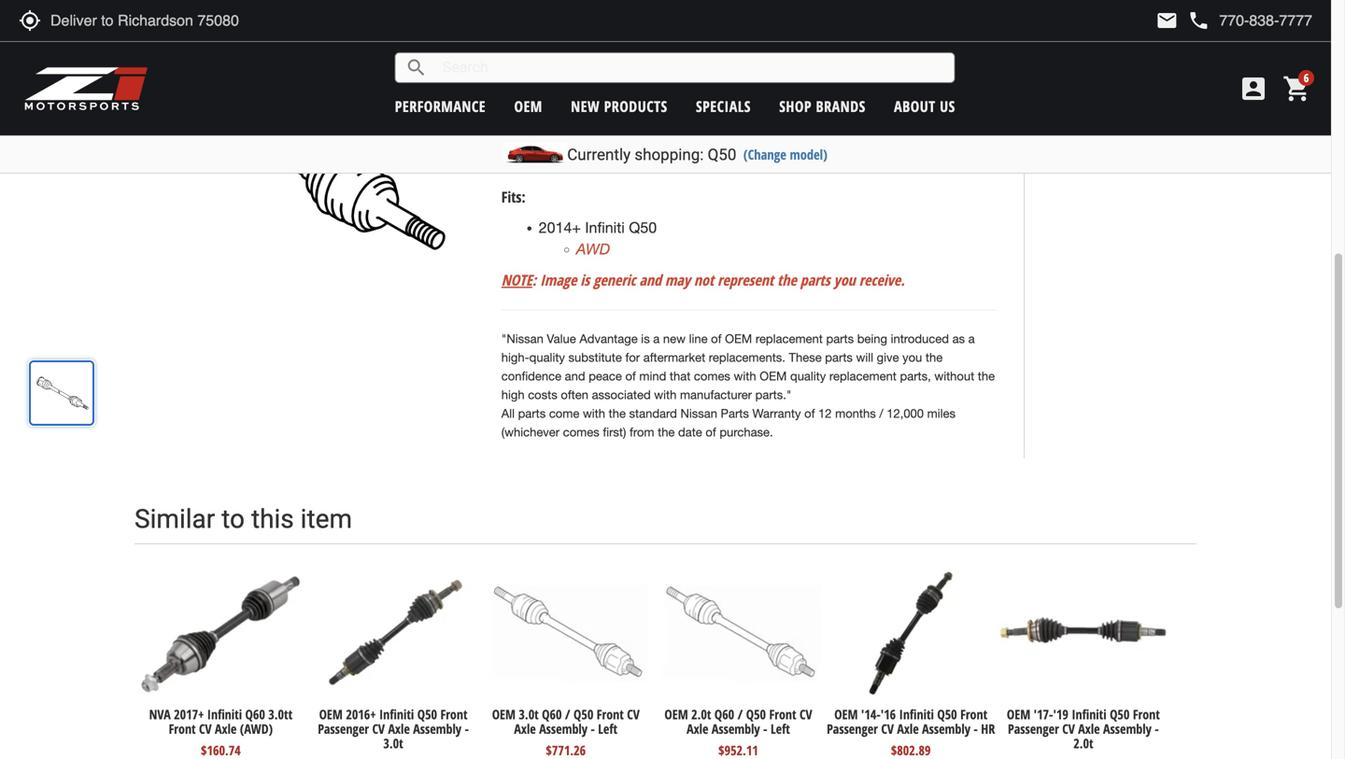 Task type: locate. For each thing, give the bounding box(es) containing it.
0 vertical spatial new
[[571, 96, 600, 116]]

2 vertical spatial or
[[661, 115, 675, 132]]

0 vertical spatial being
[[844, 20, 881, 37]]

0 horizontal spatial q60
[[245, 706, 265, 724]]

assembly right 2016+
[[413, 721, 462, 738]]

product
[[1235, 127, 1274, 145]]

0 horizontal spatial quality
[[530, 350, 565, 365]]

or right mail
[[1185, 13, 1197, 28]]

1 vertical spatial being
[[858, 332, 888, 346]]

payments
[[1124, 13, 1181, 28]]

5 assembly from the left
[[1104, 721, 1152, 738]]

left inside oem 3.0t q60 / q50 front cv axle assembly - left $771.26
[[599, 721, 618, 738]]

2 - from the left
[[591, 721, 595, 738]]

oem inside oem '14-'16 infiniti q50 front passenger cv axle assembly - hr $802.89
[[835, 706, 859, 724]]

comes up manufacturer
[[694, 369, 731, 383]]

0 vertical spatial or
[[1185, 13, 1197, 28]]

1 vertical spatial new
[[664, 332, 686, 346]]

/ for oem 2.0t q60 / q50 front cv axle assembly - left
[[738, 706, 743, 724]]

learn more link
[[1113, 32, 1180, 48]]

1 horizontal spatial is
[[641, 332, 650, 346]]

(whichever
[[502, 425, 560, 440]]

1 vertical spatial that
[[754, 136, 780, 153]]

1 vertical spatial value
[[547, 332, 576, 346]]

1 horizontal spatial a
[[825, 136, 833, 153]]

- inside oem 3.0t q60 / q50 front cv axle assembly - left $771.26
[[591, 721, 595, 738]]

this left item
[[251, 504, 294, 535]]

assembly for 3.0t
[[540, 721, 588, 738]]

quality
[[530, 350, 565, 365], [791, 369, 827, 383]]

q50 up generic
[[629, 219, 657, 237]]

assembly right '19
[[1104, 721, 1152, 738]]

1 vertical spatial you
[[903, 350, 923, 365]]

peace
[[589, 369, 622, 383]]

0 horizontal spatial 2.0t
[[692, 706, 712, 724]]

0 horizontal spatial as
[[953, 332, 966, 346]]

parts up (whichever
[[518, 406, 546, 421]]

awd
[[577, 240, 611, 258]]

1 horizontal spatial costs
[[784, 136, 821, 153]]

these
[[789, 350, 822, 365]]

infiniti right '16
[[900, 706, 935, 724]]

0 vertical spatial costs
[[784, 136, 821, 153]]

performance link
[[395, 96, 486, 116]]

0 vertical spatial comes
[[694, 369, 731, 383]]

note
[[502, 270, 533, 290]]

your down vibration
[[560, 115, 590, 132]]

costs down confidence
[[528, 388, 558, 402]]

1 horizontal spatial you
[[903, 350, 923, 365]]

the inside replace your damaged or worn out front cv axle with this genuine nissan value advantage replacement that costs a fraction of the cost of oem.
[[909, 136, 930, 153]]

2 horizontal spatial or
[[1185, 13, 1197, 28]]

1 horizontal spatial new
[[664, 332, 686, 346]]

new
[[571, 96, 600, 116], [664, 332, 686, 346]]

products
[[604, 96, 668, 116]]

q60 up $952.11
[[715, 706, 735, 724]]

1 horizontal spatial comes
[[694, 369, 731, 383]]

from down standard
[[630, 425, 655, 440]]

being up will
[[858, 332, 888, 346]]

about left us at the right of page
[[895, 96, 936, 116]]

/ inside oem 3.0t q60 / q50 front cv axle assembly - left $771.26
[[565, 706, 571, 724]]

0 vertical spatial this
[[870, 115, 894, 132]]

that up 'when'
[[649, 41, 675, 59]]

new down clicking
[[571, 96, 600, 116]]

oem inside oem 3.0t q60 / q50 front cv axle assembly - left $771.26
[[492, 706, 516, 724]]

passenger inside the oem '17-'19 infiniti q50 front passenger cv axle assembly - 2.0t
[[1009, 721, 1060, 738]]

specials
[[696, 96, 751, 116]]

confidence
[[502, 369, 562, 383]]

oem '14-'16 infiniti q50 front passenger cv axle assembly - hr $802.89
[[827, 706, 996, 760]]

q60 inside oem 3.0t q60 / q50 front cv axle assembly - left $771.26
[[542, 706, 562, 724]]

3 q60 from the left
[[715, 706, 735, 724]]

oem '17-'19 infiniti q50 front passenger cv axle assembly - 2.0t
[[1008, 706, 1161, 753]]

2.0t inside oem 2.0t q60 / q50 front cv axle assembly - left $952.11
[[692, 706, 712, 724]]

with down often
[[583, 406, 606, 421]]

2014+ infiniti q50 awd
[[539, 219, 657, 258]]

2 horizontal spatial your
[[795, 20, 825, 37]]

oem inside oem 2.0t q60 / q50 front cv axle assembly - left $952.11
[[665, 706, 689, 724]]

is left 'in'
[[809, 41, 819, 59]]

as up without
[[953, 332, 966, 346]]

a inside replace your damaged or worn out front cv axle with this genuine nissan value advantage replacement that costs a fraction of the cost of oem.
[[825, 136, 833, 153]]

2.0t inside the oem '17-'19 infiniti q50 front passenger cv axle assembly - 2.0t
[[1074, 735, 1094, 753]]

value down replace
[[551, 136, 587, 153]]

being up the need
[[844, 20, 881, 37]]

the up first)
[[609, 406, 626, 421]]

oem.
[[502, 157, 539, 175]]

hr
[[982, 721, 996, 738]]

assembly up $802.89
[[923, 721, 971, 738]]

- for oem 2016+ infiniti q50 front passenger cv axle assembly - 3.0t
[[465, 721, 469, 738]]

assembly inside the oem '17-'19 infiniti q50 front passenger cv axle assembly - 2.0t
[[1104, 721, 1152, 738]]

comes down the come
[[563, 425, 600, 440]]

0 vertical spatial is
[[809, 41, 819, 59]]

q
[[829, 20, 840, 37]]

0 vertical spatial 2.0t
[[692, 706, 712, 724]]

1 vertical spatial your
[[679, 41, 708, 59]]

3 assembly from the left
[[712, 721, 761, 738]]

advantage down damaged
[[591, 136, 663, 153]]

you
[[834, 270, 856, 290], [903, 350, 923, 365]]

1 horizontal spatial or
[[895, 63, 908, 80]]

0 vertical spatial nissan
[[502, 136, 547, 153]]

0 horizontal spatial is
[[581, 270, 590, 290]]

4 - from the left
[[974, 721, 978, 738]]

-
[[465, 721, 469, 738], [591, 721, 595, 738], [764, 721, 768, 738], [974, 721, 978, 738], [1156, 721, 1160, 738]]

connects
[[627, 0, 688, 16]]

0 horizontal spatial comes
[[563, 425, 600, 440]]

oem inside oem 2016+ infiniti q50 front passenger cv axle assembly - 3.0t
[[319, 706, 343, 724]]

1 horizontal spatial nissan
[[681, 406, 718, 421]]

worn
[[679, 115, 713, 132]]

the down genuine
[[909, 136, 930, 153]]

nissan up "date"
[[681, 406, 718, 421]]

0 horizontal spatial 3.0t
[[384, 735, 404, 753]]

this up fraction
[[870, 115, 894, 132]]

0 horizontal spatial /
[[565, 706, 571, 724]]

1 horizontal spatial this
[[870, 115, 894, 132]]

that down aftermarket
[[670, 369, 691, 383]]

2 assembly from the left
[[540, 721, 588, 738]]

the
[[710, 0, 731, 16], [536, 20, 557, 37], [604, 20, 625, 37], [826, 63, 847, 80], [975, 63, 996, 80], [909, 136, 930, 153], [778, 270, 797, 290], [926, 350, 943, 365], [978, 369, 996, 383], [609, 406, 626, 421], [658, 425, 675, 440]]

1 vertical spatial about
[[1177, 127, 1208, 145]]

/ up $952.11
[[738, 706, 743, 724]]

as right "low"
[[1242, 13, 1255, 28]]

parts
[[801, 270, 831, 290], [827, 332, 854, 346], [826, 350, 853, 365], [518, 406, 546, 421]]

axle inside the oem '17-'19 infiniti q50 front passenger cv axle assembly - 2.0t
[[1079, 721, 1101, 738]]

front down the connects
[[629, 20, 660, 37]]

that
[[649, 41, 675, 59], [754, 136, 780, 153], [670, 369, 691, 383]]

1 horizontal spatial from
[[630, 425, 655, 440]]

oem for oem '14-'16 infiniti q50 front passenger cv axle assembly - hr $802.89
[[835, 706, 859, 724]]

q60 inside nva 2017+ infiniti q60 3.0tt front cv axle (awd) $160.74
[[245, 706, 265, 724]]

turning,
[[701, 63, 752, 80]]

assembly inside oem 2016+ infiniti q50 front passenger cv axle assembly - 3.0t
[[413, 721, 462, 738]]

1 vertical spatial costs
[[528, 388, 558, 402]]

1 q60 from the left
[[245, 706, 265, 724]]

oem 2.0t q60 / q50 front cv axle assembly - left $952.11
[[665, 706, 813, 760]]

1 horizontal spatial to
[[587, 20, 600, 37]]

1 vertical spatial nissan
[[681, 406, 718, 421]]

0 horizontal spatial left
[[599, 721, 618, 738]]

oem link
[[515, 96, 543, 116]]

$160.74
[[201, 742, 241, 760]]

to right diff
[[587, 20, 600, 37]]

costs down shop
[[784, 136, 821, 153]]

oem for oem '17-'19 infiniti q50 front passenger cv axle assembly - 2.0t
[[1008, 706, 1031, 724]]

q50 up $771.26
[[574, 706, 594, 724]]

- for oem 2.0t q60 / q50 front cv axle assembly - left $952.11
[[764, 721, 768, 738]]

1 vertical spatial advantage
[[580, 332, 638, 346]]

to right similar in the bottom left of the page
[[222, 504, 245, 535]]

left inside oem 2.0t q60 / q50 front cv axle assembly - left $952.11
[[771, 721, 791, 738]]

front inside nva 2017+ infiniti q60 3.0tt front cv axle (awd) $160.74
[[169, 721, 196, 738]]

a
[[825, 136, 833, 153], [654, 332, 660, 346], [969, 332, 976, 346]]

1 assembly from the left
[[413, 721, 462, 738]]

1 passenger from the left
[[318, 721, 369, 738]]

0 vertical spatial to
[[693, 0, 706, 16]]

/ inside oem 2.0t q60 / q50 front cv axle assembly - left $952.11
[[738, 706, 743, 724]]

z1 motorsports logo image
[[23, 65, 149, 112]]

that inside the front cv axle connects to the front differential and transfers power from the diff to the front wheels. aside from your q being completely immobile, other signs that your front cv axle is in need of replacement include: clicking noises when turning, grease on the inside or edges of the tires, and vibration while driving.
[[649, 41, 675, 59]]

a up aftermarket
[[654, 332, 660, 346]]

high
[[502, 388, 525, 402]]

left
[[599, 721, 618, 738], [771, 721, 791, 738]]

that inside "nissan value advantage is a new line of oem replacement parts being introduced as a high-quality substitute for aftermarket replacements. these parts will give you the confidence and peace of mind that comes with oem quality replacement parts, without the high costs often associated with manufacturer parts." all parts come with the standard nissan parts warranty of 12 months / 12,000 miles (whichever comes first) from the date of purchase.
[[670, 369, 691, 383]]

0 horizontal spatial your
[[560, 115, 590, 132]]

0 vertical spatial quality
[[530, 350, 565, 365]]

new up aftermarket
[[664, 332, 686, 346]]

2 q60 from the left
[[542, 706, 562, 724]]

5 - from the left
[[1156, 721, 1160, 738]]

assembly inside oem 3.0t q60 / q50 front cv axle assembly - left $771.26
[[540, 721, 588, 738]]

2 left from the left
[[771, 721, 791, 738]]

0 horizontal spatial or
[[661, 115, 675, 132]]

2 vertical spatial your
[[560, 115, 590, 132]]

being
[[844, 20, 881, 37], [858, 332, 888, 346]]

nissan inside replace your damaged or worn out front cv axle with this genuine nissan value advantage replacement that costs a fraction of the cost of oem.
[[502, 136, 547, 153]]

from
[[502, 20, 532, 37], [761, 20, 791, 37], [630, 425, 655, 440]]

q50 left hr
[[938, 706, 958, 724]]

q60 up $771.26
[[542, 706, 562, 724]]

oem for oem 2016+ infiniti q50 front passenger cv axle assembly - 3.0t
[[319, 706, 343, 724]]

aftermarket
[[644, 350, 706, 365]]

will
[[857, 350, 874, 365]]

infiniti up awd
[[586, 219, 625, 237]]

cv inside the oem '17-'19 infiniti q50 front passenger cv axle assembly - 2.0t
[[1063, 721, 1076, 738]]

to up wheels.
[[693, 0, 706, 16]]

include:
[[502, 63, 554, 80]]

with up fraction
[[839, 115, 866, 132]]

phone
[[1188, 9, 1211, 32]]

q60 inside oem 2.0t q60 / q50 front cv axle assembly - left $952.11
[[715, 706, 735, 724]]

the down standard
[[658, 425, 675, 440]]

of right cost
[[967, 136, 980, 153]]

from down differential at the right top of page
[[761, 20, 791, 37]]

0 vertical spatial you
[[834, 270, 856, 290]]

q50 inside oem 3.0t q60 / q50 front cv axle assembly - left $771.26
[[574, 706, 594, 724]]

1 vertical spatial 2.0t
[[1074, 735, 1094, 753]]

2 horizontal spatial is
[[809, 41, 819, 59]]

12
[[819, 406, 832, 421]]

front inside replace your damaged or worn out front cv axle with this genuine nissan value advantage replacement that costs a fraction of the cost of oem.
[[742, 115, 777, 132]]

- inside oem 2016+ infiniti q50 front passenger cv axle assembly - 3.0t
[[465, 721, 469, 738]]

q60
[[245, 706, 265, 724], [542, 706, 562, 724], [715, 706, 735, 724]]

value up substitute
[[547, 332, 576, 346]]

2 vertical spatial that
[[670, 369, 691, 383]]

this inside replace your damaged or worn out front cv axle with this genuine nissan value advantage replacement that costs a fraction of the cost of oem.
[[870, 115, 894, 132]]

high-
[[502, 350, 530, 365]]

1 vertical spatial comes
[[563, 425, 600, 440]]

or left worn
[[661, 115, 675, 132]]

ask
[[1097, 127, 1115, 145]]

/ for oem 3.0t q60 / q50 front cv axle assembly - left
[[565, 706, 571, 724]]

1 vertical spatial to
[[587, 20, 600, 37]]

when
[[660, 63, 696, 80]]

0 horizontal spatial nissan
[[502, 136, 547, 153]]

2 horizontal spatial as
[[1242, 13, 1255, 28]]

q60 for oem 3.0t q60 / q50 front cv axle assembly - left $771.26
[[542, 706, 562, 724]]

substitute
[[569, 350, 622, 365]]

front inside oem 3.0t q60 / q50 front cv axle assembly - left $771.26
[[597, 706, 624, 724]]

a up without
[[969, 332, 976, 346]]

0 horizontal spatial passenger
[[318, 721, 369, 738]]

diff
[[562, 20, 582, 37]]

q50
[[708, 145, 737, 164], [629, 219, 657, 237], [418, 706, 437, 724], [574, 706, 594, 724], [747, 706, 767, 724], [938, 706, 958, 724], [1110, 706, 1130, 724]]

2014+
[[539, 219, 581, 237]]

mail
[[1157, 9, 1179, 32]]

front up aside at the top of page
[[735, 0, 766, 16]]

is inside the front cv axle connects to the front differential and transfers power from the diff to the front wheels. aside from your q being completely immobile, other signs that your front cv axle is in need of replacement include: clicking noises when turning, grease on the inside or edges of the tires, and vibration while driving.
[[809, 41, 819, 59]]

2 horizontal spatial passenger
[[1009, 721, 1060, 738]]

1 left from the left
[[599, 721, 618, 738]]

my_location
[[19, 9, 41, 32]]

2 horizontal spatial to
[[693, 0, 706, 16]]

front inside oem 2016+ infiniti q50 front passenger cv axle assembly - 3.0t
[[441, 706, 468, 724]]

low
[[1218, 13, 1238, 28]]

axle inside oem 3.0t q60 / q50 front cv axle assembly - left $771.26
[[514, 721, 536, 738]]

your down differential at the right top of page
[[795, 20, 825, 37]]

replacement down worn
[[667, 136, 750, 153]]

replacement up edges
[[894, 41, 977, 59]]

need
[[839, 41, 873, 59]]

- inside oem 2.0t q60 / q50 front cv axle assembly - left $952.11
[[764, 721, 768, 738]]

axle inside oem 2.0t q60 / q50 front cv axle assembly - left $952.11
[[687, 721, 709, 738]]

0 vertical spatial about
[[895, 96, 936, 116]]

or right the inside
[[895, 63, 908, 80]]

0 horizontal spatial from
[[502, 20, 532, 37]]

of left '12'
[[805, 406, 815, 421]]

a left fraction
[[825, 136, 833, 153]]

2 horizontal spatial q60
[[715, 706, 735, 724]]

nissan up oem.
[[502, 136, 547, 153]]

infiniti right 2017+
[[207, 706, 242, 724]]

and up often
[[565, 369, 586, 383]]

oem inside the oem '17-'19 infiniti q50 front passenger cv axle assembly - 2.0t
[[1008, 706, 1031, 724]]

from down the the
[[502, 20, 532, 37]]

that left model)
[[754, 136, 780, 153]]

image
[[540, 270, 577, 290]]

- inside the oem '17-'19 infiniti q50 front passenger cv axle assembly - 2.0t
[[1156, 721, 1160, 738]]

is right image
[[581, 270, 590, 290]]

q50 inside oem 2.0t q60 / q50 front cv axle assembly - left $952.11
[[747, 706, 767, 724]]

q60 left 3.0tt
[[245, 706, 265, 724]]

1 - from the left
[[465, 721, 469, 738]]

0 horizontal spatial new
[[571, 96, 600, 116]]

3 - from the left
[[764, 721, 768, 738]]

affirm . learn more
[[1067, 30, 1180, 48]]

1 horizontal spatial /
[[738, 706, 743, 724]]

you inside "nissan value advantage is a new line of oem replacement parts being introduced as a high-quality substitute for aftermarket replacements. these parts will give you the confidence and peace of mind that comes with oem quality replacement parts, without the high costs often associated with manufacturer parts." all parts come with the standard nissan parts warranty of 12 months / 12,000 miles (whichever comes first) from the date of purchase.
[[903, 350, 923, 365]]

inside
[[851, 63, 890, 80]]

axle inside oem 2016+ infiniti q50 front passenger cv axle assembly - 3.0t
[[388, 721, 410, 738]]

2 horizontal spatial /
[[880, 406, 884, 421]]

infiniti
[[586, 219, 625, 237], [207, 706, 242, 724], [379, 706, 414, 724], [900, 706, 935, 724], [1072, 706, 1107, 724]]

infiniti right '19
[[1072, 706, 1107, 724]]

cv inside replace your damaged or worn out front cv axle with this genuine nissan value advantage replacement that costs a fraction of the cost of oem.
[[781, 115, 801, 132]]

a
[[1118, 127, 1125, 145]]

nissan inside "nissan value advantage is a new line of oem replacement parts being introduced as a high-quality substitute for aftermarket replacements. these parts will give you the confidence and peace of mind that comes with oem quality replacement parts, without the high costs often associated with manufacturer parts." all parts come with the standard nissan parts warranty of 12 months / 12,000 miles (whichever comes first) from the date of purchase.
[[681, 406, 718, 421]]

1 vertical spatial front
[[629, 20, 660, 37]]

costs inside "nissan value advantage is a new line of oem replacement parts being introduced as a high-quality substitute for aftermarket replacements. these parts will give you the confidence and peace of mind that comes with oem quality replacement parts, without the high costs often associated with manufacturer parts." all parts come with the standard nissan parts warranty of 12 months / 12,000 miles (whichever comes first) from the date of purchase.
[[528, 388, 558, 402]]

/ left 12,000
[[880, 406, 884, 421]]

4 assembly from the left
[[923, 721, 971, 738]]

1 horizontal spatial passenger
[[827, 721, 879, 738]]

/mo with
[[1039, 13, 1304, 48]]

cv inside oem 2.0t q60 / q50 front cv axle assembly - left $952.11
[[800, 706, 813, 724]]

1 horizontal spatial quality
[[791, 369, 827, 383]]

as left "low"
[[1200, 13, 1214, 28]]

2 passenger from the left
[[827, 721, 879, 738]]

0 vertical spatial that
[[649, 41, 675, 59]]

12,000
[[887, 406, 924, 421]]

of right "date"
[[706, 425, 717, 440]]

- for oem 3.0t q60 / q50 front cv axle assembly - left $771.26
[[591, 721, 595, 738]]

cost
[[934, 136, 963, 153]]

quality up confidence
[[530, 350, 565, 365]]

cv inside oem 2016+ infiniti q50 front passenger cv axle assembly - 3.0t
[[372, 721, 385, 738]]

you up parts,
[[903, 350, 923, 365]]

specials link
[[696, 96, 751, 116]]

1 vertical spatial 3.0t
[[384, 735, 404, 753]]

1 vertical spatial is
[[581, 270, 590, 290]]

q50 up $952.11
[[747, 706, 767, 724]]

'17-
[[1034, 706, 1054, 724]]

$771.26
[[546, 742, 586, 760]]

0 horizontal spatial costs
[[528, 388, 558, 402]]

assembly inside oem 2.0t q60 / q50 front cv axle assembly - left $952.11
[[712, 721, 761, 738]]

2 vertical spatial to
[[222, 504, 245, 535]]

your down wheels.
[[679, 41, 708, 59]]

mail link
[[1157, 9, 1179, 32]]

nva 2017+ infiniti q60 3.0tt front cv axle (awd) $160.74
[[149, 706, 293, 760]]

for
[[626, 350, 640, 365]]

front
[[531, 0, 566, 16], [713, 41, 747, 59], [742, 115, 777, 132], [441, 706, 468, 724], [597, 706, 624, 724], [770, 706, 797, 724], [961, 706, 988, 724], [1134, 706, 1161, 724], [169, 721, 196, 738]]

passenger left '16
[[827, 721, 879, 738]]

passenger inside oem '14-'16 infiniti q50 front passenger cv axle assembly - hr $802.89
[[827, 721, 879, 738]]

of up the inside
[[877, 41, 890, 59]]

about left 'this'
[[1177, 127, 1208, 145]]

passenger right 3.0tt
[[318, 721, 369, 738]]

is inside "nissan value advantage is a new line of oem replacement parts being introduced as a high-quality substitute for aftermarket replacements. these parts will give you the confidence and peace of mind that comes with oem quality replacement parts, without the high costs often associated with manufacturer parts." all parts come with the standard nissan parts warranty of 12 months / 12,000 miles (whichever comes first) from the date of purchase.
[[641, 332, 650, 346]]

0 vertical spatial 3.0t
[[519, 706, 539, 724]]

power
[[936, 0, 977, 16]]

1 horizontal spatial as
[[1200, 13, 1214, 28]]

1 horizontal spatial about
[[1177, 127, 1208, 145]]

axle inside replace your damaged or worn out front cv axle with this genuine nissan value advantage replacement that costs a fraction of the cost of oem.
[[806, 115, 834, 132]]

with
[[1039, 32, 1063, 48], [839, 115, 866, 132], [734, 369, 757, 383], [655, 388, 677, 402], [583, 406, 606, 421]]

1 horizontal spatial 2.0t
[[1074, 735, 1094, 753]]

advantage up substitute
[[580, 332, 638, 346]]

assembly up $952.11
[[712, 721, 761, 738]]

similar
[[135, 504, 215, 535]]

1 horizontal spatial q60
[[542, 706, 562, 724]]

quality down these at the top right
[[791, 369, 827, 383]]

front inside oem 2.0t q60 / q50 front cv axle assembly - left $952.11
[[770, 706, 797, 724]]

infiniti right 2016+
[[379, 706, 414, 724]]

all
[[502, 406, 515, 421]]

0 horizontal spatial this
[[251, 504, 294, 535]]

1 horizontal spatial 3.0t
[[519, 706, 539, 724]]

0 vertical spatial front
[[735, 0, 766, 16]]

assembly up $771.26
[[540, 721, 588, 738]]

is up aftermarket
[[641, 332, 650, 346]]

3 passenger from the left
[[1009, 721, 1060, 738]]

0 vertical spatial advantage
[[591, 136, 663, 153]]

replacement inside the front cv axle connects to the front differential and transfers power from the diff to the front wheels. aside from your q being completely immobile, other signs that your front cv axle is in need of replacement include: clicking noises when turning, grease on the inside or edges of the tires, and vibration while driving.
[[894, 41, 977, 59]]

2 vertical spatial is
[[641, 332, 650, 346]]

q50 right 2016+
[[418, 706, 437, 724]]

0 vertical spatial value
[[551, 136, 587, 153]]

3.0tt
[[269, 706, 293, 724]]

1 vertical spatial or
[[895, 63, 908, 80]]

1 horizontal spatial left
[[771, 721, 791, 738]]

is
[[809, 41, 819, 59], [581, 270, 590, 290], [641, 332, 650, 346]]



Task type: vqa. For each thing, say whether or not it's contained in the screenshot.
'performance'
yes



Task type: describe. For each thing, give the bounding box(es) containing it.
"nissan value advantage is a new line of oem replacement parts being introduced as a high-quality substitute for aftermarket replacements. these parts will give you the confidence and peace of mind that comes with oem quality replacement parts, without the high costs often associated with manufacturer parts." all parts come with the standard nissan parts warranty of 12 months / 12,000 miles (whichever comes first) from the date of purchase.
[[502, 332, 996, 440]]

with inside replace your damaged or worn out front cv axle with this genuine nissan value advantage replacement that costs a fraction of the cost of oem.
[[839, 115, 866, 132]]

with down "replacements."
[[734, 369, 757, 383]]

4 interest-free payments or as low as $16
[[1039, 13, 1281, 28]]

replacement down will
[[830, 369, 897, 383]]

completely
[[885, 20, 959, 37]]

more
[[1150, 32, 1180, 48]]

line
[[689, 332, 708, 346]]

2 horizontal spatial a
[[969, 332, 976, 346]]

q50 inside oem '14-'16 infiniti q50 front passenger cv axle assembly - hr $802.89
[[938, 706, 958, 724]]

parts left receive.
[[801, 270, 831, 290]]

clicking
[[558, 63, 609, 80]]

with inside '/mo with'
[[1039, 32, 1063, 48]]

new inside "nissan value advantage is a new line of oem replacement parts being introduced as a high-quality substitute for aftermarket replacements. these parts will give you the confidence and peace of mind that comes with oem quality replacement parts, without the high costs often associated with manufacturer parts." all parts come with the standard nissan parts warranty of 12 months / 12,000 miles (whichever comes first) from the date of purchase.
[[664, 332, 686, 346]]

replacements.
[[709, 350, 786, 365]]

about us link
[[895, 96, 956, 116]]

often
[[561, 388, 589, 402]]

infiniti inside oem '14-'16 infiniti q50 front passenger cv axle assembly - hr $802.89
[[900, 706, 935, 724]]

out
[[717, 115, 738, 132]]

the up signs
[[604, 20, 625, 37]]

similar to this item
[[135, 504, 352, 535]]

and inside "nissan value advantage is a new line of oem replacement parts being introduced as a high-quality substitute for aftermarket replacements. these parts will give you the confidence and peace of mind that comes with oem quality replacement parts, without the high costs often associated with manufacturer parts." all parts come with the standard nissan parts warranty of 12 months / 12,000 miles (whichever comes first) from the date of purchase.
[[565, 369, 586, 383]]

2017+
[[174, 706, 204, 724]]

0 horizontal spatial you
[[834, 270, 856, 290]]

value inside "nissan value advantage is a new line of oem replacement parts being introduced as a high-quality substitute for aftermarket replacements. these parts will give you the confidence and peace of mind that comes with oem quality replacement parts, without the high costs often associated with manufacturer parts." all parts come with the standard nissan parts warranty of 12 months / 12,000 miles (whichever comes first) from the date of purchase.
[[547, 332, 576, 346]]

us
[[940, 96, 956, 116]]

about us
[[895, 96, 956, 116]]

from inside "nissan value advantage is a new line of oem replacement parts being introduced as a high-quality substitute for aftermarket replacements. these parts will give you the confidence and peace of mind that comes with oem quality replacement parts, without the high costs often associated with manufacturer parts." all parts come with the standard nissan parts warranty of 12 months / 12,000 miles (whichever comes first) from the date of purchase.
[[630, 425, 655, 440]]

q50 inside oem 2016+ infiniti q50 front passenger cv axle assembly - 3.0t
[[418, 706, 437, 724]]

being inside the front cv axle connects to the front differential and transfers power from the diff to the front wheels. aside from your q being completely immobile, other signs that your front cv axle is in need of replacement include: clicking noises when turning, grease on the inside or edges of the tires, and vibration while driving.
[[844, 20, 881, 37]]

vibration
[[568, 84, 625, 101]]

replacement up these at the top right
[[756, 332, 823, 346]]

shop brands link
[[780, 96, 866, 116]]

shop brands
[[780, 96, 866, 116]]

item
[[301, 504, 352, 535]]

new products link
[[571, 96, 668, 116]]

account_box
[[1239, 74, 1269, 104]]

generic
[[594, 270, 636, 290]]

come
[[549, 406, 580, 421]]

q50 inside the 2014+ infiniti q50 awd
[[629, 219, 657, 237]]

q50 inside the oem '17-'19 infiniti q50 front passenger cv axle assembly - 2.0t
[[1110, 706, 1130, 724]]

free
[[1098, 13, 1120, 28]]

0 horizontal spatial front
[[629, 20, 660, 37]]

months
[[836, 406, 876, 421]]

3.0t inside oem 3.0t q60 / q50 front cv axle assembly - left $771.26
[[519, 706, 539, 724]]

interest-
[[1050, 13, 1098, 28]]

affirm
[[1067, 30, 1106, 46]]

infiniti inside oem 2016+ infiniti q50 front passenger cv axle assembly - 3.0t
[[379, 706, 414, 724]]

assembly inside oem '14-'16 infiniti q50 front passenger cv axle assembly - hr $802.89
[[923, 721, 971, 738]]

parts left will
[[826, 350, 853, 365]]

about inside the question_answer ask a question about this product
[[1177, 127, 1208, 145]]

the
[[502, 0, 527, 16]]

mind
[[640, 369, 667, 383]]

0 vertical spatial your
[[795, 20, 825, 37]]

passenger inside oem 2016+ infiniti q50 front passenger cv axle assembly - 3.0t
[[318, 721, 369, 738]]

1 vertical spatial quality
[[791, 369, 827, 383]]

value inside replace your damaged or worn out front cv axle with this genuine nissan value advantage replacement that costs a fraction of the cost of oem.
[[551, 136, 587, 153]]

front inside the oem '17-'19 infiniti q50 front passenger cv axle assembly - 2.0t
[[1134, 706, 1161, 724]]

not
[[694, 270, 714, 290]]

axle inside nva 2017+ infiniti q60 3.0tt front cv axle (awd) $160.74
[[215, 721, 237, 738]]

question
[[1128, 127, 1174, 145]]

1 horizontal spatial your
[[679, 41, 708, 59]]

the right edges
[[975, 63, 996, 80]]

1 vertical spatial this
[[251, 504, 294, 535]]

0 horizontal spatial about
[[895, 96, 936, 116]]

being inside "nissan value advantage is a new line of oem replacement parts being introduced as a high-quality substitute for aftermarket replacements. these parts will give you the confidence and peace of mind that comes with oem quality replacement parts, without the high costs often associated with manufacturer parts." all parts come with the standard nissan parts warranty of 12 months / 12,000 miles (whichever comes first) from the date of purchase.
[[858, 332, 888, 346]]

of right edges
[[957, 63, 970, 80]]

cv inside nva 2017+ infiniti q60 3.0tt front cv axle (awd) $160.74
[[199, 721, 212, 738]]

oem 3.0t q60 / q50 front cv axle assembly - left $771.26
[[492, 706, 640, 760]]

miles
[[928, 406, 956, 421]]

the right represent
[[778, 270, 797, 290]]

shopping_cart link
[[1279, 74, 1313, 104]]

is for "nissan value advantage is a new line of oem replacement parts being introduced as a high-quality substitute for aftermarket replacements. these parts will give you the confidence and peace of mind that comes with oem quality replacement parts, without the high costs often associated with manufacturer parts." all parts come with the standard nissan parts warranty of 12 months / 12,000 miles (whichever comes first) from the date of purchase.
[[641, 332, 650, 346]]

shopping:
[[635, 145, 704, 164]]

cv inside oem 3.0t q60 / q50 front cv axle assembly - left $771.26
[[627, 706, 640, 724]]

front inside oem '14-'16 infiniti q50 front passenger cv axle assembly - hr $802.89
[[961, 706, 988, 724]]

the up immobile,
[[536, 20, 557, 37]]

left for $771.26
[[599, 721, 618, 738]]

while
[[629, 84, 664, 101]]

the down introduced
[[926, 350, 943, 365]]

as inside "nissan value advantage is a new line of oem replacement parts being introduced as a high-quality substitute for aftermarket replacements. these parts will give you the confidence and peace of mind that comes with oem quality replacement parts, without the high costs often associated with manufacturer parts." all parts come with the standard nissan parts warranty of 12 months / 12,000 miles (whichever comes first) from the date of purchase.
[[953, 332, 966, 346]]

that inside replace your damaged or worn out front cv axle with this genuine nissan value advantage replacement that costs a fraction of the cost of oem.
[[754, 136, 780, 153]]

this
[[1211, 127, 1232, 145]]

new products
[[571, 96, 668, 116]]

and left 'may'
[[640, 270, 662, 290]]

replacement inside replace your damaged or worn out front cv axle with this genuine nissan value advantage replacement that costs a fraction of the cost of oem.
[[667, 136, 750, 153]]

oem 2016+ infiniti q50 front passenger cv axle assembly - 3.0t
[[318, 706, 469, 753]]

grease
[[756, 63, 801, 80]]

infiniti inside the 2014+ infiniti q50 awd
[[586, 219, 625, 237]]

immobile,
[[502, 41, 567, 59]]

currently
[[568, 145, 631, 164]]

- inside oem '14-'16 infiniti q50 front passenger cv axle assembly - hr $802.89
[[974, 721, 978, 738]]

(change
[[744, 145, 787, 164]]

question_answer ask a question about this product
[[1070, 124, 1274, 147]]

4
[[1039, 13, 1046, 28]]

give
[[877, 350, 900, 365]]

q60 for oem 2.0t q60 / q50 front cv axle assembly - left $952.11
[[715, 706, 735, 724]]

of down genuine
[[891, 136, 905, 153]]

or inside replace your damaged or worn out front cv axle with this genuine nissan value advantage replacement that costs a fraction of the cost of oem.
[[661, 115, 675, 132]]

or inside the front cv axle connects to the front differential and transfers power from the diff to the front wheels. aside from your q being completely immobile, other signs that your front cv axle is in need of replacement include: clicking noises when turning, grease on the inside or edges of the tires, and vibration while driving.
[[895, 63, 908, 80]]

advantage inside "nissan value advantage is a new line of oem replacement parts being introduced as a high-quality substitute for aftermarket replacements. these parts will give you the confidence and peace of mind that comes with oem quality replacement parts, without the high costs often associated with manufacturer parts." all parts come with the standard nissan parts warranty of 12 months / 12,000 miles (whichever comes first) from the date of purchase.
[[580, 332, 638, 346]]

of down the for
[[626, 369, 636, 383]]

replace
[[502, 115, 556, 132]]

mail phone
[[1157, 9, 1211, 32]]

axle inside oem '14-'16 infiniti q50 front passenger cv axle assembly - hr $802.89
[[898, 721, 919, 738]]

standard
[[630, 406, 678, 421]]

replace your damaged or worn out front cv axle with this genuine nissan value advantage replacement that costs a fraction of the cost of oem.
[[502, 115, 980, 175]]

model)
[[790, 145, 828, 164]]

costs inside replace your damaged or worn out front cv axle with this genuine nissan value advantage replacement that costs a fraction of the cost of oem.
[[784, 136, 821, 153]]

3.0t inside oem 2016+ infiniti q50 front passenger cv axle assembly - 3.0t
[[384, 735, 404, 753]]

0 horizontal spatial a
[[654, 332, 660, 346]]

edges
[[912, 63, 953, 80]]

shop
[[780, 96, 812, 116]]

the down 'in'
[[826, 63, 847, 80]]

genuine
[[898, 115, 951, 132]]

left for $952.11
[[771, 721, 791, 738]]

oem for oem 3.0t q60 / q50 front cv axle assembly - left $771.26
[[492, 706, 516, 724]]

manufacturer
[[680, 388, 752, 402]]

1 horizontal spatial front
[[735, 0, 766, 16]]

with up standard
[[655, 388, 677, 402]]

may
[[666, 270, 691, 290]]

assembly for 2016+
[[413, 721, 462, 738]]

passenger for oem '14-'16 infiniti q50 front passenger cv axle assembly - hr $802.89
[[827, 721, 879, 738]]

nva
[[149, 706, 171, 724]]

performance
[[395, 96, 486, 116]]

brands
[[816, 96, 866, 116]]

the up aside at the top of page
[[710, 0, 731, 16]]

of right line
[[711, 332, 722, 346]]

'16
[[881, 706, 897, 724]]

oem for oem
[[515, 96, 543, 116]]

the right without
[[978, 369, 996, 383]]

and down include: at the top of page
[[538, 84, 564, 101]]

2016+
[[346, 706, 376, 724]]

assembly for 2.0t
[[712, 721, 761, 738]]

Search search field
[[428, 53, 955, 82]]

infiniti inside the oem '17-'19 infiniti q50 front passenger cv axle assembly - 2.0t
[[1072, 706, 1107, 724]]

the front cv axle connects to the front differential and transfers power from the diff to the front wheels. aside from your q being completely immobile, other signs that your front cv axle is in need of replacement include: clicking noises when turning, grease on the inside or edges of the tires, and vibration while driving.
[[502, 0, 996, 101]]

fits:
[[502, 187, 526, 207]]

damaged
[[594, 115, 657, 132]]

and up the need
[[844, 0, 869, 16]]

q50 down out
[[708, 145, 737, 164]]

is for note : image is generic and may not represent the parts you receive.
[[581, 270, 590, 290]]

infiniti inside nva 2017+ infiniti q60 3.0tt front cv axle (awd) $160.74
[[207, 706, 242, 724]]

/ inside "nissan value advantage is a new line of oem replacement parts being introduced as a high-quality substitute for aftermarket replacements. these parts will give you the confidence and peace of mind that comes with oem quality replacement parts, without the high costs often associated with manufacturer parts." all parts come with the standard nissan parts warranty of 12 months / 12,000 miles (whichever comes first) from the date of purchase.
[[880, 406, 884, 421]]

date
[[679, 425, 703, 440]]

signs
[[610, 41, 645, 59]]

advantage inside replace your damaged or worn out front cv axle with this genuine nissan value advantage replacement that costs a fraction of the cost of oem.
[[591, 136, 663, 153]]

parts up '12'
[[827, 332, 854, 346]]

oem for oem 2.0t q60 / q50 front cv axle assembly - left $952.11
[[665, 706, 689, 724]]

represent
[[718, 270, 774, 290]]

$802.89
[[892, 742, 931, 760]]

account_box link
[[1235, 74, 1274, 104]]

search
[[405, 57, 428, 79]]

0 horizontal spatial to
[[222, 504, 245, 535]]

your inside replace your damaged or worn out front cv axle with this genuine nissan value advantage replacement that costs a fraction of the cost of oem.
[[560, 115, 590, 132]]

aside
[[719, 20, 756, 37]]

parts."
[[756, 388, 792, 402]]

cv inside oem '14-'16 infiniti q50 front passenger cv axle assembly - hr $802.89
[[882, 721, 894, 738]]

(change model) link
[[744, 145, 828, 164]]

passenger for oem '17-'19 infiniti q50 front passenger cv axle assembly - 2.0t
[[1009, 721, 1060, 738]]

2 horizontal spatial from
[[761, 20, 791, 37]]



